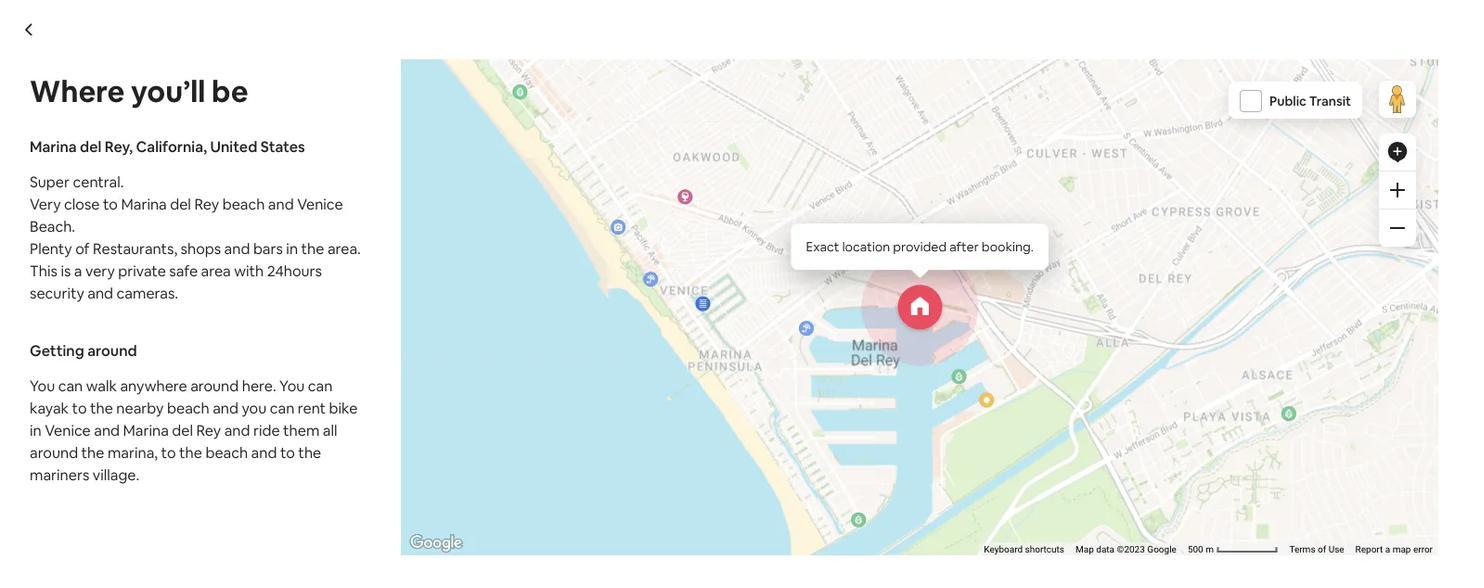 Task type: describe. For each thing, give the bounding box(es) containing it.
1 horizontal spatial marina del rey, california, united states
[[449, 135, 690, 151]]

share button
[[1121, 128, 1192, 160]]

1 you from the left
[[30, 377, 55, 396]]

1 vertical spatial around
[[190, 377, 239, 396]]

map
[[1076, 545, 1095, 556]]

the right "marina,"
[[179, 443, 202, 462]]

500 m
[[1188, 545, 1217, 556]]

very
[[85, 261, 115, 280]]

public
[[1270, 93, 1307, 110]]

2 horizontal spatial ·
[[1157, 529, 1160, 546]]

to down them
[[280, 443, 295, 462]]

shops
[[181, 239, 221, 258]]

you can walk anywhere around here. you can kayak to the nearby beach and you can rent bike in venice and marina del rey and ride them all around the marina, to the beach and to the mariners village.
[[30, 377, 358, 485]]

google image
[[406, 532, 467, 556]]

private
[[118, 261, 166, 280]]

shortcuts
[[1026, 545, 1065, 556]]

24hours
[[267, 261, 322, 280]]

boat
[[214, 497, 259, 523]]

0 horizontal spatial around
[[30, 443, 78, 462]]

village.
[[93, 466, 139, 485]]

save
[[1226, 136, 1254, 152]]

kayak
[[30, 399, 69, 418]]

and down ride
[[251, 443, 277, 462]]

0 horizontal spatial ·
[[259, 135, 262, 151]]

transit
[[1310, 93, 1352, 110]]

central.
[[73, 172, 124, 191]]

google map
showing 10 points of interest. region
[[370, 0, 1469, 586]]

1 vertical spatial a
[[1386, 545, 1391, 556]]

where you'll be dialog
[[0, 0, 1469, 586]]

rey, inside button
[[515, 135, 540, 151]]

the down them
[[298, 443, 321, 462]]

very
[[30, 195, 61, 214]]

and up "marina,"
[[94, 421, 120, 440]]

getting around
[[30, 341, 137, 360]]

hosted
[[264, 497, 331, 523]]

$135
[[980, 521, 1024, 548]]

anywhere
[[120, 377, 187, 396]]

to inside super central. very close to marina del rey beach and venice beach. plenty of restaurants, shops and bars in the area. this is a very private safe area with 24hours security and cameras.
[[103, 195, 118, 214]]

marina inside you can walk anywhere around here. you can kayak to the nearby beach and you can rent bike in venice and marina del rey and ride them all around the marina, to the beach and to the mariners village.
[[123, 421, 169, 440]]

1 horizontal spatial reviews
[[1185, 529, 1230, 546]]

safe
[[169, 261, 198, 280]]

del inside super central. very close to marina del rey beach and venice beach. plenty of restaurants, shops and bars in the area. this is a very private safe area with 24hours security and cameras.
[[170, 195, 191, 214]]

ride
[[253, 421, 280, 440]]

mariners
[[30, 466, 89, 485]]

beds
[[368, 529, 402, 548]]

the up 141 reviews button on the left top of page
[[290, 95, 328, 126]]

· inside boat hosted by jc & sol 4 beds · 1.5 baths
[[405, 529, 409, 548]]

1.5
[[412, 529, 430, 548]]

superhost
[[369, 135, 431, 151]]

your stay location, map pin image
[[898, 285, 943, 330]]

and left you
[[213, 399, 239, 418]]

marina inside super central. very close to marina del rey beach and venice beach. plenty of restaurants, shops and bars in the area. this is a very private safe area with 24hours security and cameras.
[[121, 195, 167, 214]]

to right kayak
[[72, 399, 87, 418]]

show all photos button
[[1085, 415, 1232, 446]]

show
[[1122, 422, 1155, 439]]

california, inside button
[[542, 135, 605, 151]]

2 you from the left
[[280, 377, 305, 396]]

1 horizontal spatial around
[[87, 341, 137, 360]]

save button
[[1196, 128, 1262, 160]]

baths
[[433, 529, 471, 548]]

2 vertical spatial beach
[[206, 443, 248, 462]]

$150 $135 night
[[931, 521, 1064, 548]]

1 horizontal spatial can
[[270, 399, 295, 418]]

$150
[[931, 521, 976, 548]]

©2023
[[1118, 545, 1146, 556]]

google
[[1148, 545, 1177, 556]]

states inside where you'll be dialog
[[261, 137, 305, 156]]

marina up super
[[30, 137, 77, 156]]

1 horizontal spatial 4.79 · 141 reviews
[[1129, 529, 1230, 546]]

under the moon image 3 image
[[742, 330, 994, 469]]

map data ©2023 google
[[1076, 545, 1177, 556]]

del inside you can walk anywhere around here. you can kayak to the nearby beach and you can rent bike in venice and marina del rey and ride them all around the marina, to the beach and to the mariners village.
[[172, 421, 193, 440]]

the up village.
[[81, 443, 104, 462]]

this
[[30, 261, 57, 280]]

with
[[234, 261, 264, 280]]

night
[[1029, 527, 1064, 546]]

show all photos
[[1122, 422, 1217, 439]]

restaurants,
[[93, 239, 177, 258]]

california, inside where you'll be dialog
[[136, 137, 207, 156]]

plenty
[[30, 239, 72, 258]]

and up with on the left top of page
[[224, 239, 250, 258]]

close
[[64, 195, 100, 214]]

here.
[[242, 377, 276, 396]]

to right "marina,"
[[161, 443, 176, 462]]

states inside button
[[651, 135, 690, 151]]

& sol
[[394, 497, 442, 523]]

getting
[[30, 341, 84, 360]]

by
[[336, 497, 359, 523]]

beach.
[[30, 217, 75, 236]]

boat hosted by jc & sol 4 beds · 1.5 baths
[[214, 497, 471, 548]]

super
[[30, 172, 70, 191]]

area.
[[328, 239, 361, 258]]

marina del rey, california, united states button
[[449, 132, 690, 154]]

terms of use link
[[1290, 545, 1345, 556]]

be
[[212, 71, 248, 110]]

zoom in image
[[1391, 183, 1406, 198]]

error
[[1414, 545, 1434, 556]]

rey inside you can walk anywhere around here. you can kayak to the nearby beach and you can rent bike in venice and marina del rey and ride them all around the marina, to the beach and to the mariners village.
[[196, 421, 221, 440]]

united inside button
[[607, 135, 649, 151]]

report a map error link
[[1356, 545, 1434, 556]]

area
[[201, 261, 231, 280]]

share
[[1150, 136, 1185, 152]]

report
[[1356, 545, 1384, 556]]

del inside button
[[493, 135, 512, 151]]

marina inside button
[[449, 135, 490, 151]]

0 horizontal spatial 141
[[266, 135, 285, 151]]

where
[[30, 71, 125, 110]]

add a place to the map image
[[1387, 141, 1410, 163]]



Task type: locate. For each thing, give the bounding box(es) containing it.
terms of use
[[1290, 545, 1345, 556]]

0 horizontal spatial a
[[74, 261, 82, 280]]

rent
[[298, 399, 326, 418]]

in inside super central. very close to marina del rey beach and venice beach. plenty of restaurants, shops and bars in the area. this is a very private safe area with 24hours security and cameras.
[[286, 239, 298, 258]]

keyboard shortcuts
[[985, 545, 1065, 556]]

united inside where you'll be dialog
[[210, 137, 258, 156]]

under the moon image 5 image
[[1002, 330, 1254, 469]]

0 vertical spatial beach
[[223, 195, 265, 214]]

under the moon image 1 image
[[214, 176, 734, 469]]

1 vertical spatial 4.79
[[1129, 529, 1154, 546]]

use
[[1329, 545, 1345, 556]]

del
[[493, 135, 512, 151], [80, 137, 101, 156], [170, 195, 191, 214], [172, 421, 193, 440]]

to
[[103, 195, 118, 214], [72, 399, 87, 418], [161, 443, 176, 462], [280, 443, 295, 462]]

0 vertical spatial in
[[286, 239, 298, 258]]

0 horizontal spatial rey,
[[105, 137, 133, 156]]

1 horizontal spatial united
[[607, 135, 649, 151]]

all right show
[[1158, 422, 1171, 439]]

4.79 right data
[[1129, 529, 1154, 546]]

0 vertical spatial reviews
[[288, 135, 334, 151]]

beach inside super central. very close to marina del rey beach and venice beach. plenty of restaurants, shops and bars in the area. this is a very private safe area with 24hours security and cameras.
[[223, 195, 265, 214]]

· left 1.5
[[405, 529, 409, 548]]

0 horizontal spatial venice
[[45, 421, 91, 440]]

venice inside super central. very close to marina del rey beach and venice beach. plenty of restaurants, shops and bars in the area. this is a very private safe area with 24hours security and cameras.
[[297, 195, 343, 214]]

1 horizontal spatial ·
[[405, 529, 409, 548]]

and down you
[[224, 421, 250, 440]]

a inside super central. very close to marina del rey beach and venice beach. plenty of restaurants, shops and bars in the area. this is a very private safe area with 24hours security and cameras.
[[74, 261, 82, 280]]

marina,
[[108, 443, 158, 462]]

1 vertical spatial rey
[[196, 421, 221, 440]]

0 vertical spatial 4.79
[[231, 135, 256, 151]]

can up rent
[[308, 377, 333, 396]]

a left map
[[1386, 545, 1391, 556]]

can up kayak
[[58, 377, 83, 396]]

the down walk
[[90, 399, 113, 418]]

beach up bars
[[223, 195, 265, 214]]

0 horizontal spatial marina del rey, california, united states
[[30, 137, 305, 156]]

around up mariners
[[30, 443, 78, 462]]

a
[[74, 261, 82, 280], [1386, 545, 1391, 556]]

1 horizontal spatial 141
[[1164, 529, 1182, 546]]

you up rent
[[280, 377, 305, 396]]

·
[[259, 135, 262, 151], [1157, 529, 1160, 546], [405, 529, 409, 548]]

venice up area.
[[297, 195, 343, 214]]

0 vertical spatial a
[[74, 261, 82, 280]]

the inside super central. very close to marina del rey beach and venice beach. plenty of restaurants, shops and bars in the area. this is a very private safe area with 24hours security and cameras.
[[301, 239, 324, 258]]

moon
[[333, 95, 398, 126]]

of inside super central. very close to marina del rey beach and venice beach. plenty of restaurants, shops and bars in the area. this is a very private safe area with 24hours security and cameras.
[[75, 239, 90, 258]]

a right is
[[74, 261, 82, 280]]

4.79
[[231, 135, 256, 151], [1129, 529, 1154, 546]]

the
[[290, 95, 328, 126], [301, 239, 324, 258], [90, 399, 113, 418], [81, 443, 104, 462], [179, 443, 202, 462], [298, 443, 321, 462]]

marina del rey, california, united states
[[449, 135, 690, 151], [30, 137, 305, 156]]

photos
[[1174, 422, 1217, 439]]

of
[[75, 239, 90, 258], [1319, 545, 1327, 556]]

500
[[1188, 545, 1204, 556]]

2 horizontal spatial can
[[308, 377, 333, 396]]

of left use in the right of the page
[[1319, 545, 1327, 556]]

all down bike
[[323, 421, 338, 440]]

1 vertical spatial in
[[30, 421, 42, 440]]

marina right superhost
[[449, 135, 490, 151]]

0 vertical spatial 4.79 · 141 reviews
[[231, 135, 334, 151]]

rey left ride
[[196, 421, 221, 440]]

rey inside super central. very close to marina del rey beach and venice beach. plenty of restaurants, shops and bars in the area. this is a very private safe area with 24hours security and cameras.
[[194, 195, 219, 214]]

4
[[356, 529, 365, 548]]

cameras.
[[117, 284, 178, 303]]

1 vertical spatial reviews
[[1185, 529, 1230, 546]]

under the moon image 4 image
[[1002, 176, 1254, 322]]

california,
[[542, 135, 605, 151], [136, 137, 207, 156]]

reviews right google
[[1185, 529, 1230, 546]]

0 vertical spatial venice
[[297, 195, 343, 214]]

141 left 500
[[1164, 529, 1182, 546]]

bike
[[329, 399, 358, 418]]

1 vertical spatial 141
[[1164, 529, 1182, 546]]

you
[[30, 377, 55, 396], [280, 377, 305, 396]]

under the moon
[[214, 95, 398, 126]]

in
[[286, 239, 298, 258], [30, 421, 42, 440]]

rey,
[[515, 135, 540, 151], [105, 137, 133, 156]]

can
[[58, 377, 83, 396], [308, 377, 333, 396], [270, 399, 295, 418]]

data
[[1097, 545, 1115, 556]]

around up walk
[[87, 341, 137, 360]]

1 horizontal spatial venice
[[297, 195, 343, 214]]

0 horizontal spatial in
[[30, 421, 42, 440]]

· right ©2023
[[1157, 529, 1160, 546]]

profile element
[[896, 0, 1254, 74]]

you
[[242, 399, 267, 418]]

public transit
[[1270, 93, 1352, 110]]

around left here.
[[190, 377, 239, 396]]

in inside you can walk anywhere around here. you can kayak to the nearby beach and you can rent bike in venice and marina del rey and ride them all around the marina, to the beach and to the mariners village.
[[30, 421, 42, 440]]

can up ride
[[270, 399, 295, 418]]

in down kayak
[[30, 421, 42, 440]]

2 horizontal spatial around
[[190, 377, 239, 396]]

beach down anywhere
[[167, 399, 210, 418]]

beach
[[223, 195, 265, 214], [167, 399, 210, 418], [206, 443, 248, 462]]

500 m button
[[1183, 543, 1285, 557]]

under
[[214, 95, 285, 126]]

venice inside you can walk anywhere around here. you can kayak to the nearby beach and you can rent bike in venice and marina del rey and ride them all around the marina, to the beach and to the mariners village.
[[45, 421, 91, 440]]

1 horizontal spatial california,
[[542, 135, 605, 151]]

nearby
[[116, 399, 164, 418]]

bars
[[253, 239, 283, 258]]

0 horizontal spatial 4.79 · 141 reviews
[[231, 135, 334, 151]]

marina
[[449, 135, 490, 151], [30, 137, 77, 156], [121, 195, 167, 214], [123, 421, 169, 440]]

all
[[323, 421, 338, 440], [1158, 422, 1171, 439]]

beach down you
[[206, 443, 248, 462]]

marina del rey, california, united states inside where you'll be dialog
[[30, 137, 305, 156]]

marina down 'nearby'
[[123, 421, 169, 440]]

super central. very close to marina del rey beach and venice beach. plenty of restaurants, shops and bars in the area. this is a very private safe area with 24hours security and cameras.
[[30, 172, 361, 303]]

rey, inside where you'll be dialog
[[105, 137, 133, 156]]

keyboard shortcuts button
[[985, 544, 1065, 557]]

you'll
[[131, 71, 206, 110]]

141 reviews button
[[266, 134, 334, 152]]

1 vertical spatial venice
[[45, 421, 91, 440]]

141 down under
[[266, 135, 285, 151]]

1 horizontal spatial 4.79
[[1129, 529, 1154, 546]]

of up very
[[75, 239, 90, 258]]

jc
[[364, 497, 390, 523]]

1 horizontal spatial states
[[651, 135, 690, 151]]

0 vertical spatial around
[[87, 341, 137, 360]]

1 horizontal spatial of
[[1319, 545, 1327, 556]]

· down under
[[259, 135, 262, 151]]

0 vertical spatial 141
[[266, 135, 285, 151]]

0 vertical spatial rey
[[194, 195, 219, 214]]

zoom out image
[[1391, 221, 1406, 236]]

you up kayak
[[30, 377, 55, 396]]

them
[[283, 421, 320, 440]]

4.79 down under
[[231, 135, 256, 151]]

1 horizontal spatial a
[[1386, 545, 1391, 556]]

m
[[1206, 545, 1215, 556]]

0 horizontal spatial all
[[323, 421, 338, 440]]

in up 24hours
[[286, 239, 298, 258]]

in for venice
[[30, 421, 42, 440]]

all inside you can walk anywhere around here. you can kayak to the nearby beach and you can rent bike in venice and marina del rey and ride them all around the marina, to the beach and to the mariners village.
[[323, 421, 338, 440]]

venice
[[297, 195, 343, 214], [45, 421, 91, 440]]

0 horizontal spatial reviews
[[288, 135, 334, 151]]

0 horizontal spatial can
[[58, 377, 83, 396]]

1 vertical spatial of
[[1319, 545, 1327, 556]]

is
[[61, 261, 71, 280]]

reviews
[[288, 135, 334, 151], [1185, 529, 1230, 546]]

states
[[651, 135, 690, 151], [261, 137, 305, 156]]

under the moon image 2 image
[[742, 176, 994, 322]]

1 vertical spatial 4.79 · 141 reviews
[[1129, 529, 1230, 546]]

1 horizontal spatial all
[[1158, 422, 1171, 439]]

the up 24hours
[[301, 239, 324, 258]]

rey up shops
[[194, 195, 219, 214]]

0 vertical spatial of
[[75, 239, 90, 258]]

map
[[1393, 545, 1412, 556]]

rey
[[194, 195, 219, 214], [196, 421, 221, 440]]

0 horizontal spatial states
[[261, 137, 305, 156]]

walk
[[86, 377, 117, 396]]

1 vertical spatial beach
[[167, 399, 210, 418]]

0 horizontal spatial of
[[75, 239, 90, 258]]

drag pegman onto the map to open street view image
[[1380, 81, 1417, 118]]

and down very
[[88, 284, 113, 303]]

united
[[607, 135, 649, 151], [210, 137, 258, 156]]

0 horizontal spatial california,
[[136, 137, 207, 156]]

1 horizontal spatial you
[[280, 377, 305, 396]]

0 horizontal spatial you
[[30, 377, 55, 396]]

all inside 'button'
[[1158, 422, 1171, 439]]

reviews down under the moon
[[288, 135, 334, 151]]

to down central.
[[103, 195, 118, 214]]

venice down kayak
[[45, 421, 91, 440]]

marina up restaurants,
[[121, 195, 167, 214]]

0 horizontal spatial 4.79
[[231, 135, 256, 151]]

in for the
[[286, 239, 298, 258]]

1 horizontal spatial in
[[286, 239, 298, 258]]

0 horizontal spatial united
[[210, 137, 258, 156]]

terms
[[1290, 545, 1316, 556]]

and
[[268, 195, 294, 214], [224, 239, 250, 258], [88, 284, 113, 303], [213, 399, 239, 418], [94, 421, 120, 440], [224, 421, 250, 440], [251, 443, 277, 462]]

keyboard
[[985, 545, 1023, 556]]

jc & sol is a superhost. learn more about jc & sol. image
[[769, 498, 821, 550], [769, 498, 821, 550]]

security
[[30, 284, 84, 303]]

2 vertical spatial around
[[30, 443, 78, 462]]

and up bars
[[268, 195, 294, 214]]

1 horizontal spatial rey,
[[515, 135, 540, 151]]

around
[[87, 341, 137, 360], [190, 377, 239, 396], [30, 443, 78, 462]]

Start your search search field
[[595, 15, 874, 59]]

report a map error
[[1356, 545, 1434, 556]]

where you'll be
[[30, 71, 248, 110]]



Task type: vqa. For each thing, say whether or not it's contained in the screenshot.
Stays TAB PANEL
no



